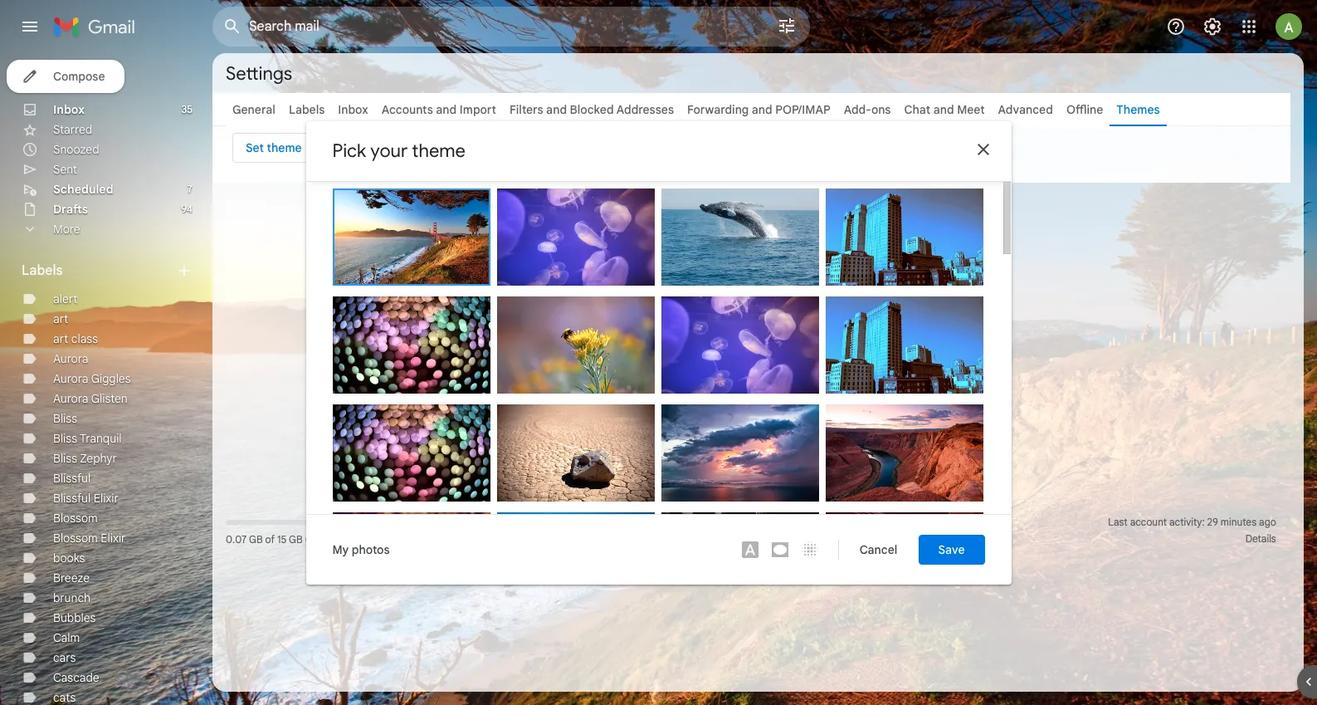 Task type: locate. For each thing, give the bounding box(es) containing it.
and left import
[[436, 102, 457, 117]]

main menu image
[[20, 17, 40, 37]]

breeze
[[53, 571, 90, 585]]

follow link to manage storage image
[[334, 531, 351, 547]]

and right filters
[[547, 102, 567, 117]]

2 and from the left
[[547, 102, 567, 117]]

snoozed link
[[53, 142, 99, 157]]

gb left of
[[249, 533, 263, 545]]

1 vertical spatial blissful
[[53, 491, 91, 506]]

15
[[277, 533, 287, 545]]

labels
[[289, 102, 325, 117], [22, 262, 63, 279]]

bliss down bliss link
[[53, 431, 77, 446]]

animals
[[507, 283, 544, 296], [671, 391, 709, 404]]

labels right general
[[289, 102, 325, 117]]

by: romain guy
[[344, 281, 418, 294], [836, 283, 910, 296], [343, 391, 416, 404], [507, 391, 581, 404], [836, 391, 910, 404], [343, 499, 416, 512], [507, 499, 581, 512], [836, 499, 910, 512]]

scheduled link
[[53, 182, 113, 197]]

0 horizontal spatial animals
[[507, 283, 544, 296]]

1 inbox from the left
[[53, 102, 85, 117]]

blossom down blossom link
[[53, 531, 98, 546]]

last
[[1109, 516, 1128, 528]]

brunch
[[53, 590, 91, 605]]

blossom down blissful elixir link
[[53, 511, 98, 526]]

inbox inside labels navigation
[[53, 102, 85, 117]]

1 vertical spatial bliss
[[53, 431, 77, 446]]

2 aurora from the top
[[53, 371, 88, 386]]

7
[[188, 183, 193, 195]]

0 vertical spatial elixir
[[94, 491, 119, 506]]

cancel
[[860, 542, 898, 557]]

guy
[[399, 281, 418, 294], [891, 283, 910, 296], [397, 391, 416, 404], [562, 391, 581, 404], [891, 391, 910, 404], [397, 499, 416, 512], [562, 499, 581, 512], [891, 499, 910, 512]]

advanced link
[[999, 102, 1054, 117]]

add-ons
[[844, 102, 891, 117]]

inbox link up "pick"
[[338, 102, 368, 117]]

aurora down 'art class' link
[[53, 351, 88, 366]]

labels up alert link
[[22, 262, 63, 279]]

1 and from the left
[[436, 102, 457, 117]]

footer
[[213, 514, 1291, 547]]

by: grzegorz głowaty option
[[661, 404, 819, 514], [333, 512, 490, 609]]

0 horizontal spatial animals option
[[497, 188, 655, 298]]

1 vertical spatial art
[[53, 331, 68, 346]]

your
[[371, 139, 408, 162]]

0 horizontal spatial labels
[[22, 262, 63, 279]]

advanced
[[999, 102, 1054, 117]]

blissful down bliss zephyr link
[[53, 471, 91, 486]]

art down "art" link
[[53, 331, 68, 346]]

1 inbox link from the left
[[53, 102, 85, 117]]

aurora up bliss link
[[53, 391, 88, 406]]

alert
[[53, 291, 77, 306]]

0 vertical spatial bliss
[[53, 411, 77, 426]]

general link
[[233, 102, 276, 117]]

2 bliss from the top
[[53, 431, 77, 446]]

of
[[265, 533, 275, 545]]

program
[[752, 516, 790, 528]]

94
[[181, 203, 193, 215]]

brunch link
[[53, 590, 91, 605]]

books link
[[53, 551, 85, 566]]

drafts
[[53, 202, 88, 217]]

1 horizontal spatial inbox link
[[338, 102, 368, 117]]

policies
[[793, 516, 827, 528]]

advanced search options image
[[771, 9, 804, 42]]

0 vertical spatial aurora
[[53, 351, 88, 366]]

2 inbox from the left
[[338, 102, 368, 117]]

2 vertical spatial aurora
[[53, 391, 88, 406]]

0 horizontal spatial gb
[[249, 533, 263, 545]]

blissful elixir link
[[53, 491, 119, 506]]

ago
[[1260, 516, 1277, 528]]

bliss
[[53, 411, 77, 426], [53, 431, 77, 446], [53, 451, 77, 466]]

0 horizontal spatial inbox
[[53, 102, 85, 117]]

29
[[1208, 516, 1219, 528]]

2 blissful from the top
[[53, 491, 91, 506]]

filters and blocked addresses link
[[510, 102, 674, 117]]

and left the pop/imap on the right of the page
[[752, 102, 773, 117]]

0 horizontal spatial inbox link
[[53, 102, 85, 117]]

1 horizontal spatial labels
[[289, 102, 325, 117]]

inbox up the starred link
[[53, 102, 85, 117]]

0 vertical spatial art
[[53, 311, 68, 326]]

0 vertical spatial blossom
[[53, 511, 98, 526]]

0 vertical spatial labels
[[289, 102, 325, 117]]

elixir down blissful elixir link
[[101, 531, 126, 546]]

and right chat
[[934, 102, 955, 117]]

0 horizontal spatial by: grzegorz głowaty option
[[333, 512, 490, 609]]

aurora down aurora link
[[53, 371, 88, 386]]

activity:
[[1170, 516, 1205, 528]]

1 vertical spatial labels
[[22, 262, 63, 279]]

1 vertical spatial blossom
[[53, 531, 98, 546]]

bliss up bliss tranquil link
[[53, 411, 77, 426]]

1 horizontal spatial animals
[[671, 391, 709, 404]]

pick
[[333, 139, 366, 162]]

and
[[436, 102, 457, 117], [547, 102, 567, 117], [752, 102, 773, 117], [934, 102, 955, 117]]

art
[[53, 311, 68, 326], [53, 331, 68, 346]]

inbox for 1st the inbox link from the right
[[338, 102, 368, 117]]

gb
[[249, 533, 263, 545], [289, 533, 303, 545]]

by:
[[344, 281, 359, 294], [671, 283, 686, 296], [836, 283, 850, 296], [343, 391, 357, 404], [507, 391, 522, 404], [836, 391, 850, 404], [343, 499, 357, 512], [507, 499, 522, 512], [671, 499, 686, 512], [836, 499, 850, 512]]

drafts link
[[53, 202, 88, 217]]

1 horizontal spatial by: grzegorz głowaty option
[[661, 404, 819, 514]]

filters and blocked addresses
[[510, 102, 674, 117]]

offline
[[1067, 102, 1104, 117]]

elixir
[[94, 491, 119, 506], [101, 531, 126, 546]]

cars
[[53, 650, 76, 665]]

0 vertical spatial animals
[[507, 283, 544, 296]]

blissful
[[53, 471, 91, 486], [53, 491, 91, 506]]

1 horizontal spatial gb
[[289, 533, 303, 545]]

blissful down 'blissful' link
[[53, 491, 91, 506]]

alert link
[[53, 291, 77, 306]]

by: gleff
[[671, 283, 710, 296]]

giggles
[[91, 371, 131, 386]]

animals for right the animals option
[[671, 391, 709, 404]]

sent
[[53, 162, 77, 177]]

compose button
[[7, 60, 125, 93]]

breeze link
[[53, 571, 90, 585]]

chat
[[905, 102, 931, 117]]

by: romain guy option
[[333, 188, 490, 296], [826, 188, 984, 298], [333, 296, 490, 406], [497, 296, 655, 406], [826, 296, 984, 406], [333, 404, 490, 514], [497, 404, 655, 514], [826, 404, 984, 514], [826, 512, 984, 609]]

alert art art class aurora aurora giggles aurora glisten bliss bliss tranquil bliss zephyr blissful blissful elixir blossom blossom elixir books breeze brunch bubbles calm cars cascade
[[53, 291, 131, 685]]

1 horizontal spatial inbox
[[338, 102, 368, 117]]

general
[[233, 102, 276, 117]]

bliss up 'blissful' link
[[53, 451, 77, 466]]

starred
[[53, 122, 92, 137]]

program policies link
[[752, 516, 827, 528]]

bliss zephyr link
[[53, 451, 117, 466]]

labels for labels link
[[289, 102, 325, 117]]

2 vertical spatial bliss
[[53, 451, 77, 466]]

labels for labels heading
[[22, 262, 63, 279]]

inbox
[[53, 102, 85, 117], [338, 102, 368, 117]]

blossom
[[53, 511, 98, 526], [53, 531, 98, 546]]

1 vertical spatial animals
[[671, 391, 709, 404]]

art class link
[[53, 331, 98, 346]]

and for accounts
[[436, 102, 457, 117]]

bubbles link
[[53, 610, 96, 625]]

bubbles
[[53, 610, 96, 625]]

romain
[[362, 281, 397, 294], [853, 283, 888, 296], [360, 391, 395, 404], [524, 391, 559, 404], [853, 391, 888, 404], [360, 499, 395, 512], [524, 499, 559, 512], [853, 499, 888, 512]]

ons
[[872, 102, 891, 117]]

0 vertical spatial blissful
[[53, 471, 91, 486]]

pick your theme heading
[[333, 139, 466, 162]]

support image
[[1167, 17, 1187, 37]]

settings image
[[1203, 17, 1223, 37]]

my photos button
[[319, 534, 403, 564]]

inbox link up the starred link
[[53, 102, 85, 117]]

art down alert link
[[53, 311, 68, 326]]

inbox up "pick"
[[338, 102, 368, 117]]

themes link
[[1117, 102, 1161, 117]]

addresses
[[617, 102, 674, 117]]

animals option
[[497, 188, 655, 298], [661, 296, 819, 406]]

cars link
[[53, 650, 76, 665]]

aurora
[[53, 351, 88, 366], [53, 371, 88, 386], [53, 391, 88, 406]]

1 blossom from the top
[[53, 511, 98, 526]]

gb right "15"
[[289, 533, 303, 545]]

1 vertical spatial aurora
[[53, 371, 88, 386]]

1 vertical spatial elixir
[[101, 531, 126, 546]]

labels inside navigation
[[22, 262, 63, 279]]

theme
[[412, 139, 466, 162]]

3 and from the left
[[752, 102, 773, 117]]

gleff
[[689, 283, 710, 296]]

4 and from the left
[[934, 102, 955, 117]]

elixir up blossom link
[[94, 491, 119, 506]]

inbox link
[[53, 102, 85, 117], [338, 102, 368, 117]]

settings
[[226, 62, 292, 84]]

more
[[53, 222, 80, 237]]

None search field
[[213, 7, 811, 47]]



Task type: vqa. For each thing, say whether or not it's contained in the screenshot.
CATCH-
no



Task type: describe. For each thing, give the bounding box(es) containing it.
privacy
[[711, 516, 744, 528]]

blocked
[[570, 102, 614, 117]]

2 inbox link from the left
[[338, 102, 368, 117]]

terms · privacy program policies
[[676, 516, 827, 528]]

tranquil
[[80, 431, 122, 446]]

minutes
[[1221, 516, 1257, 528]]

save button
[[919, 534, 985, 564]]

calm link
[[53, 630, 80, 645]]

aurora link
[[53, 351, 88, 366]]

cancel button
[[846, 534, 912, 564]]

pop/imap
[[776, 102, 831, 117]]

scheduled
[[53, 182, 113, 197]]

1 aurora from the top
[[53, 351, 88, 366]]

starred snoozed sent
[[53, 122, 99, 177]]

labels heading
[[22, 262, 176, 279]]

compose
[[53, 69, 105, 84]]

0.07 gb of 15 gb used
[[226, 533, 327, 545]]

1 bliss from the top
[[53, 411, 77, 426]]

accounts and import link
[[382, 102, 497, 117]]

privacy link
[[711, 516, 744, 528]]

save
[[939, 542, 965, 557]]

and for forwarding
[[752, 102, 773, 117]]

by: grzegorz głowaty
[[671, 499, 775, 512]]

add-
[[844, 102, 872, 117]]

cascade link
[[53, 670, 99, 685]]

by: inside option
[[671, 283, 686, 296]]

35
[[182, 103, 193, 115]]

photos
[[352, 542, 390, 557]]

głowaty
[[734, 499, 775, 512]]

forwarding and pop/imap
[[688, 102, 831, 117]]

by: gleff option
[[661, 188, 819, 298]]

and for filters
[[547, 102, 567, 117]]

terms link
[[676, 516, 703, 528]]

import
[[460, 102, 497, 117]]

aurora giggles link
[[53, 371, 131, 386]]

grzegorz
[[688, 499, 732, 512]]

labels navigation
[[0, 53, 213, 705]]

bliss tranquil link
[[53, 431, 122, 446]]

aurora glisten link
[[53, 391, 128, 406]]

forwarding and pop/imap link
[[688, 102, 831, 117]]

by: grzegorz głowaty option containing by: grzegorz głowaty
[[661, 404, 819, 514]]

blissful link
[[53, 471, 91, 486]]

books
[[53, 551, 85, 566]]

meet
[[958, 102, 985, 117]]

add-ons link
[[844, 102, 891, 117]]

accounts
[[382, 102, 433, 117]]

themes
[[1117, 102, 1161, 117]]

lake tahoe option
[[497, 512, 655, 609]]

·
[[706, 516, 708, 528]]

pick your theme
[[333, 139, 466, 162]]

labels link
[[289, 102, 325, 117]]

blossom elixir link
[[53, 531, 126, 546]]

details
[[1246, 532, 1277, 545]]

calm
[[53, 630, 80, 645]]

chat and meet
[[905, 102, 985, 117]]

sent link
[[53, 162, 77, 177]]

2 gb from the left
[[289, 533, 303, 545]]

1 gb from the left
[[249, 533, 263, 545]]

3 aurora from the top
[[53, 391, 88, 406]]

chat and meet link
[[905, 102, 985, 117]]

my photos
[[333, 542, 390, 557]]

starred link
[[53, 122, 92, 137]]

snoozed
[[53, 142, 99, 157]]

glisten
[[91, 391, 128, 406]]

inbox for 1st the inbox link from left
[[53, 102, 85, 117]]

details link
[[1246, 532, 1277, 545]]

bliss link
[[53, 411, 77, 426]]

terms
[[676, 516, 703, 528]]

3 bliss from the top
[[53, 451, 77, 466]]

and for chat
[[934, 102, 955, 117]]

by: greg bullock option
[[661, 512, 819, 609]]

search mail image
[[218, 12, 247, 42]]

art link
[[53, 311, 68, 326]]

my
[[333, 542, 349, 557]]

last account activity: 29 minutes ago details
[[1109, 516, 1277, 545]]

2 art from the top
[[53, 331, 68, 346]]

animals for left the animals option
[[507, 283, 544, 296]]

zephyr
[[80, 451, 117, 466]]

forwarding
[[688, 102, 749, 117]]

1 blissful from the top
[[53, 471, 91, 486]]

cascade
[[53, 670, 99, 685]]

blossom link
[[53, 511, 98, 526]]

2 blossom from the top
[[53, 531, 98, 546]]

filters
[[510, 102, 544, 117]]

pick your theme alert dialog
[[306, 121, 1012, 609]]

class
[[71, 331, 98, 346]]

1 art from the top
[[53, 311, 68, 326]]

footer containing terms
[[213, 514, 1291, 547]]

1 horizontal spatial animals option
[[661, 296, 819, 406]]



